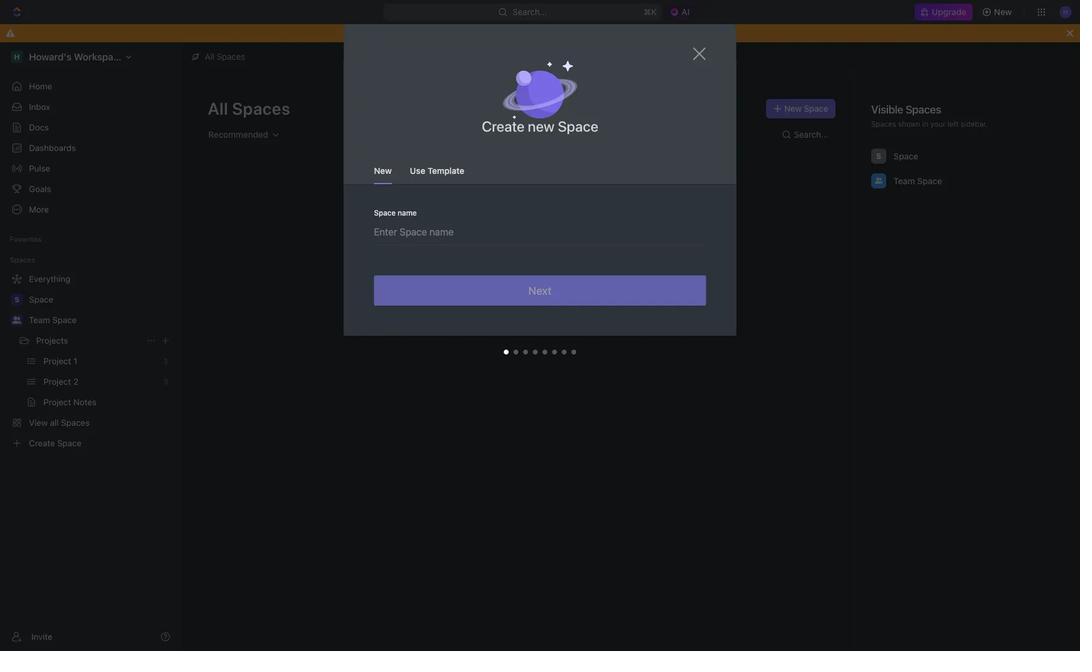 Task type: describe. For each thing, give the bounding box(es) containing it.
browser
[[503, 28, 536, 38]]

goals
[[29, 184, 51, 194]]

user group image
[[876, 178, 883, 184]]

projects
[[36, 336, 68, 346]]

user group image
[[12, 317, 21, 324]]

joined
[[531, 266, 551, 275]]

0 vertical spatial team
[[894, 176, 916, 186]]

in
[[923, 120, 929, 128]]

enable
[[600, 28, 627, 38]]

shown
[[899, 120, 921, 128]]

favorites
[[10, 235, 42, 244]]

use
[[410, 166, 426, 176]]

space name
[[374, 208, 417, 217]]

favorites button
[[5, 232, 46, 247]]

next button
[[374, 276, 707, 306]]

do
[[412, 28, 424, 38]]

team space link
[[29, 311, 173, 330]]

projects link
[[36, 331, 141, 350]]

invite
[[31, 632, 52, 642]]

pulse link
[[5, 159, 175, 178]]

spaces inside sidebar navigation
[[10, 256, 35, 264]]

new for space
[[785, 104, 802, 114]]

search... button
[[778, 125, 836, 144]]

visible spaces spaces shown in your left sidebar.
[[872, 103, 989, 128]]

home
[[29, 81, 52, 91]]

template
[[428, 166, 465, 176]]

dashboards
[[29, 143, 76, 153]]

create
[[482, 118, 525, 135]]

create new space dialog
[[344, 24, 737, 366]]

notifications?
[[538, 28, 592, 38]]

1 vertical spatial all spaces
[[208, 98, 291, 118]]

new
[[528, 118, 555, 135]]

search... inside search... button
[[795, 130, 829, 140]]

use template
[[410, 166, 465, 176]]

enable
[[474, 28, 501, 38]]

space down shown
[[894, 151, 919, 161]]

⌘k
[[644, 7, 657, 17]]

new space button
[[767, 99, 836, 118]]

next
[[529, 284, 552, 297]]

new inside 'dialog'
[[374, 166, 392, 176]]

new button
[[978, 2, 1020, 22]]

space right new
[[558, 118, 599, 135]]



Task type: locate. For each thing, give the bounding box(es) containing it.
Enter Space na﻿me text field
[[374, 216, 707, 245]]

team space inside tree
[[29, 315, 77, 325]]

this
[[654, 28, 669, 38]]

pulse
[[29, 163, 50, 173]]

1 vertical spatial new
[[785, 104, 802, 114]]

new left use
[[374, 166, 392, 176]]

all spaces joined
[[493, 266, 551, 275]]

team right user group image
[[894, 176, 916, 186]]

upgrade link
[[916, 4, 973, 21]]

team space right user group image
[[894, 176, 943, 186]]

docs
[[29, 122, 49, 132]]

1 vertical spatial team
[[29, 315, 50, 325]]

space left "name"
[[374, 208, 396, 217]]

1 horizontal spatial search...
[[795, 130, 829, 140]]

team space up projects
[[29, 315, 77, 325]]

left
[[948, 120, 959, 128]]

team right user group icon
[[29, 315, 50, 325]]

new right upgrade
[[995, 7, 1013, 17]]

do you want to enable browser notifications? enable hide this
[[412, 28, 669, 38]]

0 vertical spatial new
[[995, 7, 1013, 17]]

tree inside sidebar navigation
[[5, 269, 175, 453]]

new
[[995, 7, 1013, 17], [785, 104, 802, 114], [374, 166, 392, 176]]

docs link
[[5, 118, 175, 137]]

tree
[[5, 269, 175, 453]]

space up search... button
[[805, 104, 829, 114]]

1 horizontal spatial new
[[785, 104, 802, 114]]

inbox
[[29, 102, 50, 112]]

new up search... button
[[785, 104, 802, 114]]

hide
[[633, 28, 652, 38]]

1 horizontal spatial team
[[894, 176, 916, 186]]

1 vertical spatial all
[[208, 98, 228, 118]]

your
[[931, 120, 946, 128]]

space inside button
[[805, 104, 829, 114]]

2 horizontal spatial new
[[995, 7, 1013, 17]]

new space
[[785, 104, 829, 114]]

0 vertical spatial team space
[[894, 176, 943, 186]]

sidebar navigation
[[0, 42, 181, 651]]

2 vertical spatial all
[[493, 266, 501, 275]]

search... down new space
[[795, 130, 829, 140]]

sidebar.
[[962, 120, 989, 128]]

0 horizontal spatial team
[[29, 315, 50, 325]]

search...
[[513, 7, 547, 17], [795, 130, 829, 140]]

team
[[894, 176, 916, 186], [29, 315, 50, 325]]

inbox link
[[5, 97, 175, 117]]

name
[[398, 208, 417, 217]]

to
[[464, 28, 472, 38]]

spaces
[[217, 52, 246, 62], [232, 98, 291, 118], [906, 103, 942, 116], [872, 120, 897, 128], [10, 256, 35, 264], [503, 266, 529, 275]]

team space
[[894, 176, 943, 186], [29, 315, 77, 325]]

want
[[442, 28, 462, 38]]

upgrade
[[933, 7, 967, 17]]

0 vertical spatial all spaces
[[205, 52, 246, 62]]

space
[[805, 104, 829, 114], [558, 118, 599, 135], [894, 151, 919, 161], [918, 176, 943, 186], [374, 208, 396, 217], [52, 315, 77, 325]]

space up projects
[[52, 315, 77, 325]]

tree containing team space
[[5, 269, 175, 453]]

2 vertical spatial new
[[374, 166, 392, 176]]

all spaces
[[205, 52, 246, 62], [208, 98, 291, 118]]

0 horizontal spatial team space
[[29, 315, 77, 325]]

1 vertical spatial team space
[[29, 315, 77, 325]]

dashboards link
[[5, 138, 175, 158]]

goals link
[[5, 179, 175, 199]]

0 horizontal spatial new
[[374, 166, 392, 176]]

1 horizontal spatial team space
[[894, 176, 943, 186]]

visible
[[872, 103, 904, 116]]

you
[[426, 28, 440, 38]]

search... up do you want to enable browser notifications? enable hide this
[[513, 7, 547, 17]]

0 horizontal spatial search...
[[513, 7, 547, 17]]

space inside tree
[[52, 315, 77, 325]]

new for new button
[[995, 7, 1013, 17]]

team inside tree
[[29, 315, 50, 325]]

0 vertical spatial search...
[[513, 7, 547, 17]]

space right user group image
[[918, 176, 943, 186]]

0 vertical spatial all
[[205, 52, 215, 62]]

create new space
[[482, 118, 599, 135]]

1 vertical spatial search...
[[795, 130, 829, 140]]

all
[[205, 52, 215, 62], [208, 98, 228, 118], [493, 266, 501, 275]]

home link
[[5, 77, 175, 96]]



Task type: vqa. For each thing, say whether or not it's contained in the screenshot.
Greg Robinson'S Workspace, , element
no



